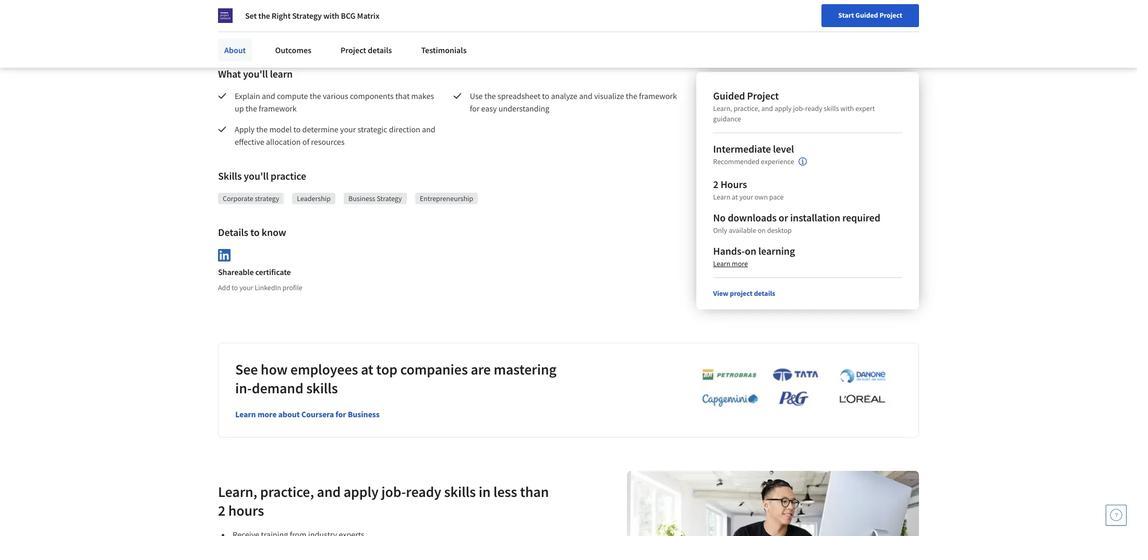 Task type: describe. For each thing, give the bounding box(es) containing it.
hands-on learning learn more
[[713, 245, 795, 269]]

details for first project details "link" from the bottom of the page
[[368, 45, 392, 55]]

your inside apply the model to determine your strategic direction and effective allocation of resources
[[340, 124, 356, 135]]

strategic
[[358, 124, 387, 135]]

practice
[[271, 170, 306, 183]]

that
[[395, 91, 410, 101]]

framework inside explain and compute the various components that makes up the framework
[[259, 103, 297, 114]]

guided inside "button"
[[856, 10, 878, 20]]

2 vertical spatial learn
[[235, 409, 256, 420]]

only
[[713, 226, 728, 235]]

framework inside use the spreadsheet to analyze and visualize the framework for easy understanding
[[639, 91, 677, 101]]

or
[[779, 211, 788, 224]]

how
[[261, 360, 288, 379]]

2 hours learn at your own pace
[[713, 178, 784, 202]]

find your new career link
[[843, 10, 919, 23]]

practice, inside guided project learn, practice, and apply job-ready skills with expert guidance
[[734, 104, 760, 113]]

about link for outcomes 'link' related to first project details "link" from the bottom of the page
[[218, 39, 252, 62]]

the right visualize on the top of the page
[[626, 91, 638, 101]]

job- inside learn, practice, and apply job-ready skills in less than 2 hours
[[382, 483, 406, 502]]

demand
[[252, 379, 304, 398]]

project inside "button"
[[880, 10, 903, 20]]

job- inside guided project learn, practice, and apply job-ready skills with expert guidance
[[793, 104, 806, 113]]

learn, inside guided project learn, practice, and apply job-ready skills with expert guidance
[[713, 104, 733, 113]]

mastering
[[494, 360, 557, 379]]

with inside guided project learn, practice, and apply job-ready skills with expert guidance
[[841, 104, 854, 113]]

see how employees at top companies are mastering in-demand skills
[[235, 360, 557, 398]]

apply
[[235, 124, 255, 135]]

and inside learn, practice, and apply job-ready skills in less than 2 hours
[[317, 483, 341, 502]]

coursera
[[301, 409, 334, 420]]

matrix
[[357, 10, 380, 21]]

1 vertical spatial more
[[258, 409, 277, 420]]

easy
[[481, 103, 497, 114]]

installation
[[791, 211, 841, 224]]

experience
[[761, 157, 795, 167]]

intermediate level
[[713, 142, 794, 155]]

what
[[218, 67, 241, 80]]

find your new career
[[848, 12, 913, 21]]

0 horizontal spatial strategy
[[292, 10, 322, 21]]

outcomes for outcomes 'link' related to second project details "link" from the bottom of the page
[[275, 26, 311, 37]]

1 about from the top
[[224, 26, 246, 37]]

project details for first project details "link" from the bottom of the page
[[341, 45, 392, 55]]

skills inside learn, practice, and apply job-ready skills in less than 2 hours
[[444, 483, 476, 502]]

2 inside learn, practice, and apply job-ready skills in less than 2 hours
[[218, 502, 226, 521]]

components
[[350, 91, 394, 101]]

certificate
[[255, 267, 291, 277]]

understanding
[[499, 103, 550, 114]]

corporate
[[223, 194, 253, 204]]

0 vertical spatial with
[[323, 10, 339, 21]]

various
[[323, 91, 348, 101]]

you'll for skills
[[244, 170, 269, 183]]

effective
[[235, 137, 264, 147]]

employees
[[291, 360, 358, 379]]

learn inside 2 hours learn at your own pace
[[713, 192, 731, 202]]

level
[[773, 142, 794, 155]]

skills you'll practice
[[218, 170, 306, 183]]

learn more about coursera for business link
[[235, 409, 380, 420]]

leadership
[[297, 194, 331, 204]]

allocation
[[266, 137, 301, 147]]

guided project learn, practice, and apply job-ready skills with expert guidance
[[713, 89, 875, 124]]

outcomes link for second project details "link" from the bottom of the page
[[269, 20, 318, 43]]

learn
[[270, 67, 293, 80]]

learn more about coursera for business
[[235, 409, 380, 420]]

know
[[262, 226, 286, 239]]

own
[[755, 192, 768, 202]]

right
[[272, 10, 291, 21]]

view
[[713, 289, 729, 298]]

start
[[839, 10, 854, 20]]

apply inside guided project learn, practice, and apply job-ready skills with expert guidance
[[775, 104, 792, 113]]

details to know
[[218, 226, 286, 239]]

model
[[269, 124, 292, 135]]

practice, inside learn, practice, and apply job-ready skills in less than 2 hours
[[260, 483, 314, 502]]

intermediate
[[713, 142, 771, 155]]

the up easy
[[485, 91, 496, 101]]

in
[[479, 483, 491, 502]]

entrepreneurship
[[420, 194, 473, 204]]

apply inside learn, practice, and apply job-ready skills in less than 2 hours
[[344, 483, 379, 502]]

of
[[303, 137, 310, 147]]

guided inside guided project learn, practice, and apply job-ready skills with expert guidance
[[713, 89, 745, 102]]

at for your
[[732, 192, 738, 202]]

top
[[376, 360, 398, 379]]

ready inside learn, practice, and apply job-ready skills in less than 2 hours
[[406, 483, 441, 502]]

your inside "link"
[[863, 12, 877, 21]]

explain
[[235, 91, 260, 101]]

spreadsheet
[[498, 91, 541, 101]]

no
[[713, 211, 726, 224]]

you'll for what
[[243, 67, 268, 80]]

find
[[848, 12, 861, 21]]

downloads
[[728, 211, 777, 224]]

companies
[[400, 360, 468, 379]]

shareable certificate
[[218, 267, 291, 277]]

makes
[[411, 91, 434, 101]]

to inside use the spreadsheet to analyze and visualize the framework for easy understanding
[[542, 91, 550, 101]]

no downloads or installation required only available on desktop
[[713, 211, 881, 235]]

add
[[218, 283, 230, 293]]

recommended
[[713, 157, 760, 167]]

learn more link
[[713, 259, 748, 269]]

the right set
[[258, 10, 270, 21]]

direction
[[389, 124, 420, 135]]

project inside guided project learn, practice, and apply job-ready skills with expert guidance
[[747, 89, 779, 102]]

career
[[893, 12, 913, 21]]

1 horizontal spatial strategy
[[377, 194, 402, 204]]

ready inside guided project learn, practice, and apply job-ready skills with expert guidance
[[805, 104, 823, 113]]

outcomes for outcomes 'link' related to first project details "link" from the bottom of the page
[[275, 45, 311, 55]]

use the spreadsheet to analyze and visualize the framework for easy understanding
[[470, 91, 679, 114]]

more inside hands-on learning learn more
[[732, 259, 748, 269]]

coursera project network image
[[218, 8, 233, 23]]



Task type: locate. For each thing, give the bounding box(es) containing it.
project details link
[[334, 20, 398, 43], [334, 39, 398, 62]]

0 vertical spatial job-
[[793, 104, 806, 113]]

0 horizontal spatial framework
[[259, 103, 297, 114]]

to left know
[[250, 226, 260, 239]]

testimonials link for first project details "link" from the bottom of the page
[[415, 39, 473, 62]]

learn
[[713, 192, 731, 202], [713, 259, 731, 269], [235, 409, 256, 420]]

0 horizontal spatial 2
[[218, 502, 226, 521]]

at left top
[[361, 360, 374, 379]]

testimonials for testimonials link associated with second project details "link" from the bottom of the page
[[421, 26, 467, 37]]

hands-
[[713, 245, 745, 258]]

job-
[[793, 104, 806, 113], [382, 483, 406, 502]]

about down coursera project network image
[[224, 26, 246, 37]]

1 horizontal spatial for
[[470, 103, 480, 114]]

skills inside guided project learn, practice, and apply job-ready skills with expert guidance
[[824, 104, 839, 113]]

0 vertical spatial business
[[349, 194, 375, 204]]

with
[[323, 10, 339, 21], [841, 104, 854, 113]]

1 vertical spatial project details
[[341, 45, 392, 55]]

business
[[349, 194, 375, 204], [348, 409, 380, 420]]

on down downloads
[[758, 226, 766, 235]]

about up what
[[224, 45, 246, 55]]

apply
[[775, 104, 792, 113], [344, 483, 379, 502]]

0 vertical spatial on
[[758, 226, 766, 235]]

learn down "hands-"
[[713, 259, 731, 269]]

for inside use the spreadsheet to analyze and visualize the framework for easy understanding
[[470, 103, 480, 114]]

linkedin
[[255, 283, 281, 293]]

0 horizontal spatial more
[[258, 409, 277, 420]]

see
[[235, 360, 258, 379]]

to right model
[[294, 124, 301, 135]]

learn, practice, and apply job-ready skills in less than 2 hours
[[218, 483, 549, 521]]

pace
[[770, 192, 784, 202]]

learn down hours
[[713, 192, 731, 202]]

strategy
[[292, 10, 322, 21], [377, 194, 402, 204]]

0 horizontal spatial on
[[745, 245, 757, 258]]

1 vertical spatial job-
[[382, 483, 406, 502]]

the inside apply the model to determine your strategic direction and effective allocation of resources
[[256, 124, 268, 135]]

0 vertical spatial strategy
[[292, 10, 322, 21]]

1 testimonials from the top
[[421, 26, 467, 37]]

to left analyze
[[542, 91, 550, 101]]

0 vertical spatial project details
[[341, 26, 392, 37]]

2 about link from the top
[[218, 39, 252, 62]]

strategy
[[255, 194, 279, 204]]

corporate strategy
[[223, 194, 279, 204]]

at inside see how employees at top companies are mastering in-demand skills
[[361, 360, 374, 379]]

your down "shareable certificate"
[[239, 283, 253, 293]]

0 vertical spatial details
[[368, 26, 392, 37]]

about link for outcomes 'link' related to second project details "link" from the bottom of the page
[[218, 20, 252, 43]]

skills
[[824, 104, 839, 113], [306, 379, 338, 398], [444, 483, 476, 502]]

view project details
[[713, 289, 776, 298]]

0 vertical spatial learn
[[713, 192, 731, 202]]

1 vertical spatial on
[[745, 245, 757, 258]]

for down use
[[470, 103, 480, 114]]

2 about from the top
[[224, 45, 246, 55]]

your
[[863, 12, 877, 21], [340, 124, 356, 135], [740, 192, 754, 202], [239, 283, 253, 293]]

0 vertical spatial practice,
[[734, 104, 760, 113]]

1 vertical spatial apply
[[344, 483, 379, 502]]

0 vertical spatial guided
[[856, 10, 878, 20]]

0 vertical spatial apply
[[775, 104, 792, 113]]

in-
[[235, 379, 252, 398]]

hours
[[228, 502, 264, 521]]

0 vertical spatial learn,
[[713, 104, 733, 113]]

0 vertical spatial outcomes
[[275, 26, 311, 37]]

practice,
[[734, 104, 760, 113], [260, 483, 314, 502]]

start guided project button
[[822, 4, 919, 27]]

framework right visualize on the top of the page
[[639, 91, 677, 101]]

and inside apply the model to determine your strategic direction and effective allocation of resources
[[422, 124, 436, 135]]

1 vertical spatial details
[[368, 45, 392, 55]]

learn down in-
[[235, 409, 256, 420]]

outcomes link for first project details "link" from the bottom of the page
[[269, 39, 318, 62]]

your left own
[[740, 192, 754, 202]]

learn inside hands-on learning learn more
[[713, 259, 731, 269]]

help center image
[[1110, 510, 1123, 522]]

2 project details from the top
[[341, 45, 392, 55]]

1 vertical spatial with
[[841, 104, 854, 113]]

0 horizontal spatial for
[[336, 409, 346, 420]]

0 vertical spatial framework
[[639, 91, 677, 101]]

and inside use the spreadsheet to analyze and visualize the framework for easy understanding
[[579, 91, 593, 101]]

0 vertical spatial skills
[[824, 104, 839, 113]]

1 horizontal spatial framework
[[639, 91, 677, 101]]

skills up coursera
[[306, 379, 338, 398]]

2 testimonials link from the top
[[415, 39, 473, 62]]

are
[[471, 360, 491, 379]]

0 vertical spatial more
[[732, 259, 748, 269]]

less
[[494, 483, 517, 502]]

at inside 2 hours learn at your own pace
[[732, 192, 738, 202]]

apply the model to determine your strategic direction and effective allocation of resources
[[235, 124, 437, 147]]

2 testimonials from the top
[[421, 45, 467, 55]]

1 horizontal spatial at
[[732, 192, 738, 202]]

and inside guided project learn, practice, and apply job-ready skills with expert guidance
[[762, 104, 773, 113]]

1 vertical spatial 2
[[218, 502, 226, 521]]

what you'll learn
[[218, 67, 293, 80]]

framework down compute
[[259, 103, 297, 114]]

0 horizontal spatial guided
[[713, 89, 745, 102]]

1 horizontal spatial job-
[[793, 104, 806, 113]]

1 horizontal spatial ready
[[805, 104, 823, 113]]

guidance
[[713, 114, 741, 124]]

1 outcomes link from the top
[[269, 20, 318, 43]]

expert
[[856, 104, 875, 113]]

1 vertical spatial for
[[336, 409, 346, 420]]

skills left in
[[444, 483, 476, 502]]

1 vertical spatial skills
[[306, 379, 338, 398]]

1 vertical spatial outcomes
[[275, 45, 311, 55]]

on down available
[[745, 245, 757, 258]]

1 horizontal spatial on
[[758, 226, 766, 235]]

1 project details from the top
[[341, 26, 392, 37]]

for right coursera
[[336, 409, 346, 420]]

available
[[729, 226, 757, 235]]

shareable
[[218, 267, 254, 277]]

your up resources
[[340, 124, 356, 135]]

1 horizontal spatial with
[[841, 104, 854, 113]]

0 horizontal spatial job-
[[382, 483, 406, 502]]

the left the "various" at the top left of the page
[[310, 91, 321, 101]]

1 vertical spatial about
[[224, 45, 246, 55]]

project
[[730, 289, 753, 298]]

on inside hands-on learning learn more
[[745, 245, 757, 258]]

desktop
[[767, 226, 792, 235]]

more left about at bottom left
[[258, 409, 277, 420]]

ready
[[805, 104, 823, 113], [406, 483, 441, 502]]

explain and compute the various components that makes up the framework
[[235, 91, 436, 114]]

0 horizontal spatial skills
[[306, 379, 338, 398]]

details
[[368, 26, 392, 37], [368, 45, 392, 55], [754, 289, 776, 298]]

0 vertical spatial at
[[732, 192, 738, 202]]

business right leadership on the left top of the page
[[349, 194, 375, 204]]

resources
[[311, 137, 345, 147]]

1 vertical spatial practice,
[[260, 483, 314, 502]]

the right up
[[246, 103, 257, 114]]

1 vertical spatial guided
[[713, 89, 745, 102]]

on inside no downloads or installation required only available on desktop
[[758, 226, 766, 235]]

learning
[[759, 245, 795, 258]]

you'll up explain
[[243, 67, 268, 80]]

view project details link
[[713, 289, 776, 298]]

0 vertical spatial you'll
[[243, 67, 268, 80]]

1 vertical spatial ready
[[406, 483, 441, 502]]

0 horizontal spatial ready
[[406, 483, 441, 502]]

0 vertical spatial about
[[224, 26, 246, 37]]

coursera enterprise logos image
[[687, 368, 895, 413]]

1 vertical spatial strategy
[[377, 194, 402, 204]]

framework
[[639, 91, 677, 101], [259, 103, 297, 114]]

skills left expert
[[824, 104, 839, 113]]

2 horizontal spatial skills
[[824, 104, 839, 113]]

up
[[235, 103, 244, 114]]

your right find in the right of the page
[[863, 12, 877, 21]]

2 vertical spatial details
[[754, 289, 776, 298]]

hours
[[721, 178, 747, 191]]

use
[[470, 91, 483, 101]]

project
[[880, 10, 903, 20], [341, 26, 366, 37], [341, 45, 366, 55], [747, 89, 779, 102]]

0 horizontal spatial learn,
[[218, 483, 257, 502]]

bcg
[[341, 10, 356, 21]]

1 horizontal spatial apply
[[775, 104, 792, 113]]

1 vertical spatial testimonials
[[421, 45, 467, 55]]

outcomes up "learn"
[[275, 45, 311, 55]]

set the right strategy with bcg matrix
[[245, 10, 380, 21]]

to right the add
[[232, 283, 238, 293]]

testimonials link for second project details "link" from the bottom of the page
[[415, 20, 473, 43]]

about
[[278, 409, 300, 420]]

at for top
[[361, 360, 374, 379]]

skills
[[218, 170, 242, 183]]

skills inside see how employees at top companies are mastering in-demand skills
[[306, 379, 338, 398]]

with left bcg
[[323, 10, 339, 21]]

2 outcomes link from the top
[[269, 39, 318, 62]]

the
[[258, 10, 270, 21], [310, 91, 321, 101], [485, 91, 496, 101], [626, 91, 638, 101], [246, 103, 257, 114], [256, 124, 268, 135]]

1 horizontal spatial skills
[[444, 483, 476, 502]]

than
[[520, 483, 549, 502]]

analyze
[[551, 91, 578, 101]]

1 testimonials link from the top
[[415, 20, 473, 43]]

0 horizontal spatial practice,
[[260, 483, 314, 502]]

required
[[843, 211, 881, 224]]

new
[[878, 12, 892, 21]]

guided
[[856, 10, 878, 20], [713, 89, 745, 102]]

1 vertical spatial at
[[361, 360, 374, 379]]

set
[[245, 10, 257, 21]]

with left expert
[[841, 104, 854, 113]]

learn, inside learn, practice, and apply job-ready skills in less than 2 hours
[[218, 483, 257, 502]]

0 vertical spatial for
[[470, 103, 480, 114]]

you'll up the corporate strategy
[[244, 170, 269, 183]]

2 outcomes from the top
[[275, 45, 311, 55]]

1 about link from the top
[[218, 20, 252, 43]]

business strategy
[[349, 194, 402, 204]]

1 vertical spatial you'll
[[244, 170, 269, 183]]

0 vertical spatial ready
[[805, 104, 823, 113]]

about link
[[218, 20, 252, 43], [218, 39, 252, 62]]

1 project details link from the top
[[334, 20, 398, 43]]

outcomes down right
[[275, 26, 311, 37]]

1 vertical spatial learn
[[713, 259, 731, 269]]

1 vertical spatial learn,
[[218, 483, 257, 502]]

0 vertical spatial testimonials
[[421, 26, 467, 37]]

0 horizontal spatial apply
[[344, 483, 379, 502]]

outcomes
[[275, 26, 311, 37], [275, 45, 311, 55]]

testimonials for testimonials link corresponding to first project details "link" from the bottom of the page
[[421, 45, 467, 55]]

None search field
[[149, 7, 399, 27]]

and inside explain and compute the various components that makes up the framework
[[262, 91, 275, 101]]

business right coursera
[[348, 409, 380, 420]]

project details
[[341, 26, 392, 37], [341, 45, 392, 55]]

1 horizontal spatial learn,
[[713, 104, 733, 113]]

recommended experience
[[713, 157, 795, 167]]

project details for second project details "link" from the bottom of the page
[[341, 26, 392, 37]]

0 horizontal spatial with
[[323, 10, 339, 21]]

1 horizontal spatial practice,
[[734, 104, 760, 113]]

2 project details link from the top
[[334, 39, 398, 62]]

1 horizontal spatial guided
[[856, 10, 878, 20]]

at down hours
[[732, 192, 738, 202]]

start guided project
[[839, 10, 903, 20]]

0 vertical spatial 2
[[713, 178, 719, 191]]

more down "hands-"
[[732, 259, 748, 269]]

information about difficulty level pre-requisites. image
[[799, 157, 807, 166]]

1 horizontal spatial more
[[732, 259, 748, 269]]

2 inside 2 hours learn at your own pace
[[713, 178, 719, 191]]

1 vertical spatial framework
[[259, 103, 297, 114]]

details for second project details "link" from the bottom of the page
[[368, 26, 392, 37]]

profile
[[283, 283, 303, 293]]

1 outcomes from the top
[[275, 26, 311, 37]]

your inside 2 hours learn at your own pace
[[740, 192, 754, 202]]

to inside apply the model to determine your strategic direction and effective allocation of resources
[[294, 124, 301, 135]]

compute
[[277, 91, 308, 101]]

1 horizontal spatial 2
[[713, 178, 719, 191]]

the right apply
[[256, 124, 268, 135]]

2 vertical spatial skills
[[444, 483, 476, 502]]

0 horizontal spatial at
[[361, 360, 374, 379]]

1 vertical spatial business
[[348, 409, 380, 420]]



Task type: vqa. For each thing, say whether or not it's contained in the screenshot.
'More option for Generative AI for Everyone' IMAGE
no



